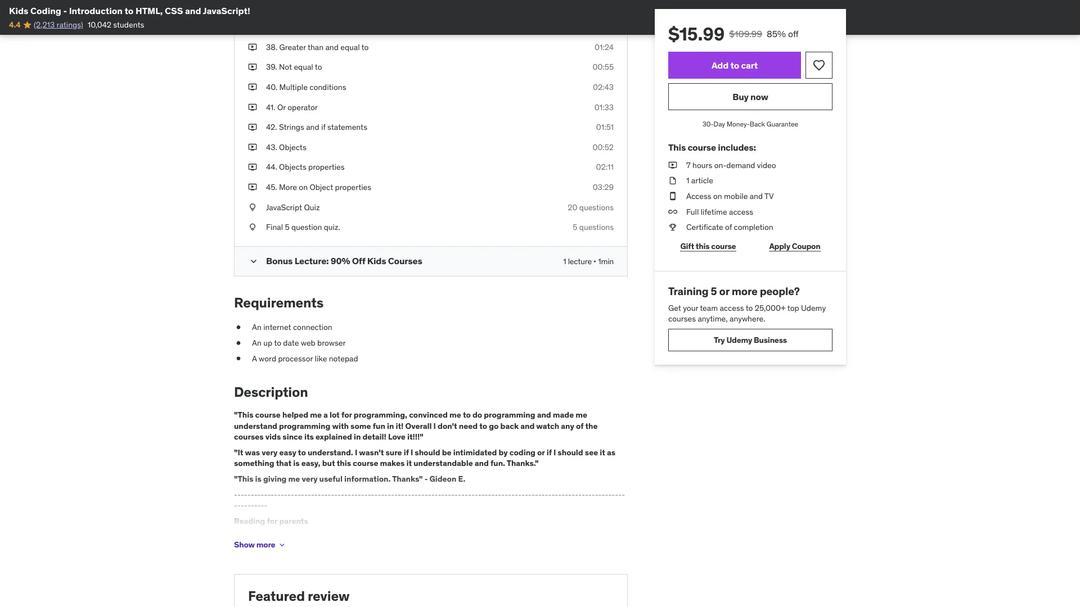 Task type: describe. For each thing, give the bounding box(es) containing it.
certificate
[[687, 222, 723, 232]]

wasn't
[[359, 448, 384, 458]]

or
[[277, 102, 286, 112]]

1min
[[598, 256, 614, 266]]

5 for training
[[711, 285, 717, 298]]

0 horizontal spatial on
[[299, 182, 308, 192]]

0 vertical spatial properties
[[308, 162, 345, 172]]

try udemy business link
[[669, 329, 833, 352]]

to inside training 5 or more people? get your team access to 25,000+ top udemy courses anytime, anywhere.
[[746, 303, 753, 313]]

detail! love
[[363, 432, 406, 442]]

back
[[750, 120, 765, 128]]

why
[[297, 543, 312, 553]]

0 horizontal spatial if
[[321, 122, 326, 132]]

10,042
[[88, 20, 111, 30]]

long
[[409, 543, 424, 553]]

1 horizontal spatial i
[[411, 448, 413, 458]]

0 horizontal spatial a
[[324, 410, 328, 420]]

you
[[497, 532, 509, 542]]

0 vertical spatial access
[[729, 207, 754, 217]]

internet
[[263, 323, 291, 333]]

programming, convinced
[[354, 410, 448, 420]]

0 horizontal spatial i
[[355, 448, 357, 458]]

quiz.
[[324, 222, 340, 232]]

44. objects properties
[[266, 162, 345, 172]]

0 horizontal spatial that
[[276, 459, 292, 469]]

to right than
[[362, 42, 369, 52]]

7 hours on-demand video
[[687, 160, 776, 170]]

css
[[165, 5, 183, 16]]

was
[[245, 448, 260, 458]]

1 vertical spatial for
[[267, 516, 278, 526]]

xsmall image left 'certificate'
[[669, 222, 678, 233]]

not
[[279, 62, 292, 72]]

bonus lecture: 90% off kids courses
[[266, 255, 422, 267]]

me up don't in the bottom left of the page
[[450, 410, 461, 420]]

time
[[338, 532, 353, 542]]

1 horizontal spatial if
[[404, 448, 409, 458]]

this
[[669, 142, 686, 153]]

questions for 5 questions
[[580, 222, 614, 232]]

1 horizontal spatial is
[[293, 459, 300, 469]]

get
[[669, 303, 681, 313]]

skill
[[457, 543, 471, 553]]

1 horizontal spatial a
[[390, 543, 394, 553]]

an for an up to date web browser
[[252, 338, 262, 348]]

01:33
[[595, 102, 614, 112]]

they
[[529, 532, 544, 542]]

browser
[[317, 338, 346, 348]]

it!
[[396, 421, 404, 431]]

up
[[263, 338, 272, 348]]

guarantee
[[767, 120, 799, 128]]

1 vertical spatial in
[[354, 432, 361, 442]]

43. objects
[[266, 142, 307, 152]]

0 vertical spatial the
[[586, 421, 598, 431]]

2 horizontal spatial that
[[584, 543, 598, 553]]

xsmall image left 41.
[[248, 102, 257, 113]]

me up programming
[[310, 410, 322, 420]]

0 horizontal spatial very
[[262, 448, 278, 458]]

45. more on object properties
[[266, 182, 371, 192]]

too
[[303, 532, 315, 542]]

course up hours
[[688, 142, 716, 153]]

90%
[[331, 255, 350, 267]]

01:24
[[595, 42, 614, 52]]

me right giving
[[288, 474, 300, 484]]

intimidated
[[453, 448, 497, 458]]

4.4
[[9, 20, 21, 30]]

$15.99 $109.99 85% off
[[669, 23, 799, 45]]

made
[[553, 410, 574, 420]]

xsmall image left the 42.
[[248, 122, 257, 133]]

lead
[[502, 543, 517, 553]]

an for an internet connection
[[252, 323, 262, 333]]

1 horizontal spatial or
[[537, 448, 545, 458]]

and left tv
[[750, 191, 763, 201]]

20
[[568, 202, 578, 212]]

2 horizontal spatial i
[[434, 421, 436, 431]]

85%
[[767, 28, 786, 39]]

team
[[700, 303, 718, 313]]

go
[[489, 421, 499, 431]]

completion
[[734, 222, 774, 232]]

38.
[[266, 42, 277, 52]]

1 horizontal spatial 5
[[573, 222, 578, 232]]

2 "this from the top
[[234, 474, 254, 484]]

article
[[692, 176, 714, 186]]

an up to date web browser
[[252, 338, 346, 348]]

javascript!
[[203, 5, 250, 16]]

makes
[[380, 459, 405, 469]]

and right the strings
[[306, 122, 319, 132]]

date
[[283, 338, 299, 348]]

courses inside training 5 or more people? get your team access to 25,000+ top udemy courses anytime, anywhere.
[[669, 314, 696, 324]]

word
[[259, 354, 276, 364]]

1 horizontal spatial of
[[725, 222, 732, 232]]

5 for final
[[285, 222, 290, 232]]

includes:
[[718, 142, 756, 153]]

average?
[[299, 554, 331, 564]]

1 lecture • 1min
[[563, 256, 614, 266]]

(2,213 ratings)
[[34, 20, 83, 30]]

xsmall image left full
[[669, 206, 678, 217]]

•
[[594, 256, 597, 266]]

2 horizontal spatial a
[[554, 543, 558, 553]]

1 vertical spatial the
[[366, 532, 378, 542]]

1 for 1 lecture • 1min
[[563, 256, 566, 266]]

should
[[415, 448, 440, 458]]

40. multiple conditions
[[266, 82, 346, 92]]

xsmall image left up
[[234, 338, 243, 349]]

02:43
[[593, 82, 614, 92]]

html,
[[136, 5, 163, 16]]

1 them from the left
[[341, 543, 360, 553]]

it!!!"
[[407, 432, 424, 442]]

44.
[[266, 162, 277, 172]]

"it
[[234, 448, 243, 458]]

watch
[[536, 421, 559, 431]]

much
[[316, 532, 336, 542]]

2 them from the left
[[519, 543, 537, 553]]

try
[[714, 335, 725, 345]]

and down intimidated
[[475, 459, 489, 469]]

coding
[[30, 5, 61, 16]]

try udemy business
[[714, 335, 787, 345]]

2 horizontal spatial if
[[547, 448, 552, 458]]

object
[[310, 182, 333, 192]]

buy
[[733, 91, 749, 102]]

explained
[[316, 432, 352, 442]]

like
[[315, 354, 327, 364]]

to right up
[[274, 338, 281, 348]]

tablet?
[[450, 532, 474, 542]]

valuable
[[426, 543, 455, 553]]

xsmall image left 1 article
[[669, 175, 678, 186]]

0 vertical spatial kids
[[9, 5, 28, 16]]

me right the made
[[576, 410, 588, 420]]

course down certificate of completion
[[712, 241, 736, 251]]

1 vertical spatial something
[[578, 532, 615, 542]]

featured
[[248, 588, 305, 605]]

1 horizontal spatial do
[[567, 532, 576, 542]]

udemy inside training 5 or more people? get your team access to 25,000+ top udemy courses anytime, anywhere.
[[801, 303, 826, 313]]

1 vertical spatial kids
[[367, 255, 386, 267]]

coding
[[510, 448, 536, 458]]

business
[[754, 335, 787, 345]]



Task type: vqa. For each thing, say whether or not it's contained in the screenshot.
rightmost them
yes



Task type: locate. For each thing, give the bounding box(es) containing it.
43.
[[266, 142, 277, 152]]

the up learn at the left
[[366, 532, 378, 542]]

1 horizontal spatial 1
[[687, 176, 690, 186]]

1 horizontal spatial that
[[472, 543, 487, 553]]

1 vertical spatial this
[[337, 459, 351, 469]]

final 5 question quiz.
[[266, 222, 340, 232]]

now
[[751, 91, 769, 102]]

connection
[[293, 323, 332, 333]]

this right but
[[337, 459, 351, 469]]

-
[[63, 5, 67, 16], [425, 474, 428, 484], [234, 490, 237, 500], [237, 490, 241, 500], [241, 490, 244, 500], [244, 490, 247, 500], [247, 490, 251, 500], [251, 490, 254, 500], [254, 490, 258, 500], [258, 490, 261, 500], [261, 490, 264, 500], [264, 490, 268, 500], [268, 490, 271, 500], [271, 490, 274, 500], [274, 490, 278, 500], [278, 490, 281, 500], [281, 490, 284, 500], [284, 490, 288, 500], [288, 490, 291, 500], [291, 490, 294, 500], [294, 490, 298, 500], [298, 490, 301, 500], [301, 490, 304, 500], [304, 490, 308, 500], [308, 490, 311, 500], [311, 490, 314, 500], [314, 490, 318, 500], [318, 490, 321, 500], [321, 490, 324, 500], [324, 490, 328, 500], [328, 490, 331, 500], [331, 490, 334, 500], [334, 490, 338, 500], [338, 490, 341, 500], [341, 490, 344, 500], [344, 490, 348, 500], [348, 490, 351, 500], [351, 490, 354, 500], [354, 490, 358, 500], [358, 490, 361, 500], [361, 490, 364, 500], [364, 490, 368, 500], [368, 490, 371, 500], [371, 490, 375, 500], [375, 490, 378, 500], [378, 490, 381, 500], [381, 490, 385, 500], [385, 490, 388, 500], [388, 490, 391, 500], [391, 490, 395, 500], [395, 490, 398, 500], [398, 490, 401, 500], [401, 490, 405, 500], [405, 490, 408, 500], [408, 490, 411, 500], [411, 490, 415, 500], [415, 490, 418, 500], [418, 490, 421, 500], [421, 490, 425, 500], [425, 490, 428, 500], [428, 490, 431, 500], [431, 490, 435, 500], [435, 490, 438, 500], [438, 490, 441, 500], [441, 490, 445, 500], [445, 490, 448, 500], [448, 490, 451, 500], [451, 490, 455, 500], [455, 490, 458, 500], [458, 490, 461, 500], [461, 490, 465, 500], [465, 490, 468, 500], [468, 490, 471, 500], [471, 490, 475, 500], [475, 490, 478, 500], [478, 490, 482, 500], [482, 490, 485, 500], [485, 490, 488, 500], [488, 490, 492, 500], [492, 490, 495, 500], [495, 490, 498, 500], [498, 490, 502, 500], [502, 490, 505, 500], [505, 490, 508, 500], [508, 490, 512, 500], [512, 490, 515, 500], [515, 490, 518, 500], [518, 490, 522, 500], [522, 490, 525, 500], [525, 490, 528, 500], [528, 490, 532, 500], [532, 490, 535, 500], [535, 490, 538, 500], [538, 490, 542, 500], [542, 490, 545, 500], [545, 490, 548, 500], [548, 490, 552, 500], [552, 490, 555, 500], [555, 490, 558, 500], [558, 490, 562, 500], [562, 490, 565, 500], [565, 490, 568, 500], [568, 490, 572, 500], [572, 490, 575, 500], [575, 490, 578, 500], [578, 490, 582, 500], [582, 490, 585, 500], [585, 490, 589, 500], [588, 490, 592, 500], [592, 490, 595, 500], [595, 490, 599, 500], [599, 490, 602, 500], [602, 490, 605, 500], [605, 490, 609, 500], [609, 490, 612, 500], [612, 490, 615, 500], [615, 490, 619, 500], [619, 490, 622, 500], [622, 490, 625, 500], [234, 501, 237, 511], [237, 501, 241, 511], [241, 501, 244, 511], [244, 501, 247, 511], [247, 501, 251, 511], [251, 501, 254, 511], [254, 501, 258, 511], [258, 501, 261, 511], [261, 501, 264, 511], [264, 501, 268, 511]]

"this down "it
[[234, 474, 254, 484]]

access inside training 5 or more people? get your team access to 25,000+ top udemy courses anytime, anywhere.
[[720, 303, 744, 313]]

1 an from the top
[[252, 323, 262, 333]]

0 vertical spatial in
[[387, 421, 394, 431]]

xsmall image
[[248, 2, 257, 13], [248, 62, 257, 73], [248, 82, 257, 93], [248, 142, 257, 153], [669, 160, 678, 171], [248, 162, 257, 173], [248, 182, 257, 193], [669, 191, 678, 202], [248, 202, 257, 213], [248, 222, 257, 233], [234, 353, 243, 364]]

0 horizontal spatial the
[[255, 554, 267, 564]]

1 vertical spatial objects
[[279, 162, 307, 172]]

to left learn at the left
[[361, 543, 368, 553]]

in down some
[[354, 432, 361, 442]]

if left 'i should'
[[547, 448, 552, 458]]

your inside training 5 or more people? get your team access to 25,000+ top udemy courses anytime, anywhere.
[[683, 303, 698, 313]]

more
[[279, 182, 297, 192]]

2 horizontal spatial on
[[714, 191, 722, 201]]

of right the any
[[576, 421, 584, 431]]

1 left lecture
[[563, 256, 566, 266]]

the down show more
[[255, 554, 267, 564]]

a
[[252, 354, 257, 364]]

gideon
[[430, 474, 457, 484]]

that down 'don't' on the left
[[472, 543, 487, 553]]

of inside "this course helped me a lot for programming, convinced me to do programming and made me understand programming with some fun in it! overall i don't need to go back and watch any of the courses vids since its explained in detail! love it!!!" "it was very easy to understand. i wasn't sure if i should be intimidated by coding or if i should see it as something that is easy, but this course makes it understandable and fun. thanks." "this is giving me very useful information. thanks" - gideon e. --------------------------------------------------------------------------------------------------------------------- ---------- reading for parents do your kids spend too much time on the computer, phone or tablet? don't you wish they could do something more productive? why not get them to learn a life long valuable skill that will lead them into a career that pays 2 times the national average?
[[576, 421, 584, 431]]

0 horizontal spatial something
[[234, 459, 274, 469]]

1 horizontal spatial kids
[[367, 255, 386, 267]]

1 horizontal spatial in
[[387, 421, 394, 431]]

to up "students"
[[125, 5, 134, 16]]

0 horizontal spatial it
[[407, 459, 412, 469]]

into
[[539, 543, 552, 553]]

lecture:
[[295, 255, 329, 267]]

more up times
[[234, 543, 252, 553]]

1 vertical spatial do
[[567, 532, 576, 542]]

0 vertical spatial an
[[252, 323, 262, 333]]

them down 'time'
[[341, 543, 360, 553]]

to up need
[[463, 410, 471, 420]]

do up career
[[567, 532, 576, 542]]

properties up 'object'
[[308, 162, 345, 172]]

more right show
[[256, 540, 275, 550]]

a
[[324, 410, 328, 420], [390, 543, 394, 553], [554, 543, 558, 553]]

properties right 'object'
[[335, 182, 371, 192]]

featured review
[[248, 588, 350, 605]]

"this up "understand"
[[234, 410, 254, 420]]

some
[[351, 421, 371, 431]]

0 vertical spatial something
[[234, 459, 274, 469]]

1 vertical spatial equal
[[294, 62, 313, 72]]

to left go
[[480, 421, 487, 431]]

e.
[[458, 474, 466, 484]]

an
[[252, 323, 262, 333], [252, 338, 262, 348]]

phone
[[417, 532, 439, 542]]

need
[[459, 421, 478, 431]]

02:11
[[596, 162, 614, 172]]

a left life
[[390, 543, 394, 553]]

0 horizontal spatial in
[[354, 432, 361, 442]]

in left it!
[[387, 421, 394, 431]]

and down programming and
[[521, 421, 535, 431]]

for up kids
[[267, 516, 278, 526]]

0 vertical spatial udemy
[[801, 303, 826, 313]]

anywhere.
[[730, 314, 766, 324]]

2 horizontal spatial or
[[720, 285, 730, 298]]

38. greater than and equal to
[[266, 42, 369, 52]]

1 horizontal spatial the
[[366, 532, 378, 542]]

0 horizontal spatial 1
[[563, 256, 566, 266]]

objects for 43.
[[279, 142, 307, 152]]

statements
[[328, 122, 367, 132]]

2 vertical spatial the
[[255, 554, 267, 564]]

5 right final
[[285, 222, 290, 232]]

if right sure
[[404, 448, 409, 458]]

a left lot
[[324, 410, 328, 420]]

1 vertical spatial access
[[720, 303, 744, 313]]

small image
[[248, 256, 259, 267]]

anytime,
[[698, 314, 728, 324]]

parents
[[279, 516, 308, 526]]

life
[[396, 543, 407, 553]]

1 horizontal spatial for
[[342, 410, 352, 420]]

i left should
[[411, 448, 413, 458]]

0 vertical spatial objects
[[279, 142, 307, 152]]

this course includes:
[[669, 142, 756, 153]]

courses inside "this course helped me a lot for programming, convinced me to do programming and made me understand programming with some fun in it! overall i don't need to go back and watch any of the courses vids since its explained in detail! love it!!!" "it was very easy to understand. i wasn't sure if i should be intimidated by coding or if i should see it as something that is easy, but this course makes it understandable and fun. thanks." "this is giving me very useful information. thanks" - gideon e. --------------------------------------------------------------------------------------------------------------------- ---------- reading for parents do your kids spend too much time on the computer, phone or tablet? don't you wish they could do something more productive? why not get them to learn a life long valuable skill that will lead them into a career that pays 2 times the national average?
[[234, 432, 264, 442]]

2 an from the top
[[252, 338, 262, 348]]

gift this course link
[[669, 235, 748, 258]]

see
[[585, 448, 598, 458]]

more inside "this course helped me a lot for programming, convinced me to do programming and made me understand programming with some fun in it! overall i don't need to go back and watch any of the courses vids since its explained in detail! love it!!!" "it was very easy to understand. i wasn't sure if i should be intimidated by coding or if i should see it as something that is easy, but this course makes it understandable and fun. thanks." "this is giving me very useful information. thanks" - gideon e. --------------------------------------------------------------------------------------------------------------------- ---------- reading for parents do your kids spend too much time on the computer, phone or tablet? don't you wish they could do something more productive? why not get them to learn a life long valuable skill that will lead them into a career that pays 2 times the national average?
[[234, 543, 252, 553]]

show more
[[234, 540, 275, 550]]

lot
[[330, 410, 340, 420]]

xsmall image
[[248, 42, 257, 53], [248, 102, 257, 113], [248, 122, 257, 133], [669, 175, 678, 186], [669, 206, 678, 217], [669, 222, 678, 233], [234, 322, 243, 333], [234, 338, 243, 349], [278, 541, 287, 550]]

it left as
[[600, 448, 605, 458]]

0 vertical spatial your
[[683, 303, 698, 313]]

and right than
[[326, 42, 339, 52]]

any
[[561, 421, 574, 431]]

0 horizontal spatial for
[[267, 516, 278, 526]]

questions down 20 questions
[[580, 222, 614, 232]]

0 vertical spatial courses
[[669, 314, 696, 324]]

to left the cart
[[731, 59, 739, 71]]

0 vertical spatial or
[[720, 285, 730, 298]]

do
[[473, 410, 482, 420], [567, 532, 576, 542]]

something up pays
[[578, 532, 615, 542]]

very down vids
[[262, 448, 278, 458]]

2 vertical spatial or
[[441, 532, 448, 542]]

them down wish
[[519, 543, 537, 553]]

national
[[269, 554, 297, 564]]

5 inside training 5 or more people? get your team access to 25,000+ top udemy courses anytime, anywhere.
[[711, 285, 717, 298]]

0 horizontal spatial your
[[246, 532, 261, 542]]

1 horizontal spatial something
[[578, 532, 615, 542]]

1 horizontal spatial them
[[519, 543, 537, 553]]

1 horizontal spatial on
[[355, 532, 364, 542]]

1 vertical spatial properties
[[335, 182, 371, 192]]

this inside "this course helped me a lot for programming, convinced me to do programming and made me understand programming with some fun in it! overall i don't need to go back and watch any of the courses vids since its explained in detail! love it!!!" "it was very easy to understand. i wasn't sure if i should be intimidated by coding or if i should see it as something that is easy, but this course makes it understandable and fun. thanks." "this is giving me very useful information. thanks" - gideon e. --------------------------------------------------------------------------------------------------------------------- ---------- reading for parents do your kids spend too much time on the computer, phone or tablet? don't you wish they could do something more productive? why not get them to learn a life long valuable skill that will lead them into a career that pays 2 times the national average?
[[337, 459, 351, 469]]

is left giving
[[255, 474, 262, 484]]

0 horizontal spatial 5
[[285, 222, 290, 232]]

1 vertical spatial is
[[255, 474, 262, 484]]

2 horizontal spatial 5
[[711, 285, 717, 298]]

1 horizontal spatial udemy
[[801, 303, 826, 313]]

fun
[[373, 421, 385, 431]]

it up thanks"
[[407, 459, 412, 469]]

0 vertical spatial equal
[[341, 42, 360, 52]]

2 horizontal spatial more
[[732, 285, 758, 298]]

1 "this from the top
[[234, 410, 254, 420]]

or inside training 5 or more people? get your team access to 25,000+ top udemy courses anytime, anywhere.
[[720, 285, 730, 298]]

1 vertical spatial or
[[537, 448, 545, 458]]

1 vertical spatial udemy
[[727, 335, 752, 345]]

courses down "understand"
[[234, 432, 264, 442]]

1 horizontal spatial this
[[696, 241, 710, 251]]

1 horizontal spatial courses
[[669, 314, 696, 324]]

courses down get
[[669, 314, 696, 324]]

access down 'mobile'
[[729, 207, 754, 217]]

xsmall image up national
[[278, 541, 287, 550]]

processor
[[278, 354, 313, 364]]

30-day money-back guarantee
[[703, 120, 799, 128]]

2 objects from the top
[[279, 162, 307, 172]]

apply
[[770, 241, 791, 251]]

1 left article
[[687, 176, 690, 186]]

1 vertical spatial very
[[302, 474, 318, 484]]

0 vertical spatial of
[[725, 222, 732, 232]]

1 questions from the top
[[580, 202, 614, 212]]

objects down the strings
[[279, 142, 307, 152]]

2 horizontal spatial the
[[586, 421, 598, 431]]

40.
[[266, 82, 278, 92]]

a right into
[[554, 543, 558, 553]]

kids coding - introduction to html, css and javascript!
[[9, 5, 250, 16]]

its
[[304, 432, 314, 442]]

0 horizontal spatial courses
[[234, 432, 264, 442]]

strings
[[279, 122, 304, 132]]

programming and
[[484, 410, 551, 420]]

overall
[[405, 421, 432, 431]]

5 down 20
[[573, 222, 578, 232]]

1 vertical spatial your
[[246, 532, 261, 542]]

1 vertical spatial questions
[[580, 222, 614, 232]]

20 questions
[[568, 202, 614, 212]]

thanks"
[[392, 474, 423, 484]]

1 horizontal spatial equal
[[341, 42, 360, 52]]

or up anytime,
[[720, 285, 730, 298]]

0 vertical spatial is
[[293, 459, 300, 469]]

your
[[683, 303, 698, 313], [246, 532, 261, 542]]

1 vertical spatial an
[[252, 338, 262, 348]]

xsmall image inside "show more" button
[[278, 541, 287, 550]]

demand
[[727, 160, 755, 170]]

understand.
[[308, 448, 353, 458]]

your inside "this course helped me a lot for programming, convinced me to do programming and made me understand programming with some fun in it! overall i don't need to go back and watch any of the courses vids since its explained in detail! love it!!!" "it was very easy to understand. i wasn't sure if i should be intimidated by coding or if i should see it as something that is easy, but this course makes it understandable and fun. thanks." "this is giving me very useful information. thanks" - gideon e. --------------------------------------------------------------------------------------------------------------------- ---------- reading for parents do your kids spend too much time on the computer, phone or tablet? don't you wish they could do something more productive? why not get them to learn a life long valuable skill that will lead them into a career that pays 2 times the national average?
[[246, 532, 261, 542]]

to up the anywhere.
[[746, 303, 753, 313]]

1 horizontal spatial it
[[600, 448, 605, 458]]

objects up more
[[279, 162, 307, 172]]

xsmall image left internet
[[234, 322, 243, 333]]

41. or operator
[[266, 102, 318, 112]]

1 horizontal spatial very
[[302, 474, 318, 484]]

0 horizontal spatial is
[[255, 474, 262, 484]]

access up the anywhere.
[[720, 303, 744, 313]]

gift
[[681, 241, 694, 251]]

this
[[696, 241, 710, 251], [337, 459, 351, 469]]

more up the anywhere.
[[732, 285, 758, 298]]

but
[[322, 459, 335, 469]]

an left up
[[252, 338, 262, 348]]

more
[[732, 285, 758, 298], [256, 540, 275, 550], [234, 543, 252, 553]]

pays
[[600, 543, 616, 553]]

more inside training 5 or more people? get your team access to 25,000+ top udemy courses anytime, anywhere.
[[732, 285, 758, 298]]

bonus
[[266, 255, 293, 267]]

equal right not
[[294, 62, 313, 72]]

0 horizontal spatial equal
[[294, 62, 313, 72]]

add to cart
[[712, 59, 758, 71]]

0 vertical spatial very
[[262, 448, 278, 458]]

description
[[234, 384, 308, 401]]

that left pays
[[584, 543, 598, 553]]

on up full lifetime access in the right top of the page
[[714, 191, 722, 201]]

them
[[341, 543, 360, 553], [519, 543, 537, 553]]

equal right than
[[341, 42, 360, 52]]

0 horizontal spatial them
[[341, 543, 360, 553]]

i left wasn't
[[355, 448, 357, 458]]

5 up 'team'
[[711, 285, 717, 298]]

coupon
[[792, 241, 821, 251]]

1 for 1 article
[[687, 176, 690, 186]]

access
[[729, 207, 754, 217], [720, 303, 744, 313]]

questions up 5 questions
[[580, 202, 614, 212]]

on right more
[[299, 182, 308, 192]]

0 vertical spatial this
[[696, 241, 710, 251]]

the
[[586, 421, 598, 431], [366, 532, 378, 542], [255, 554, 267, 564]]

on right 'time'
[[355, 532, 364, 542]]

and right css
[[185, 5, 201, 16]]

1 vertical spatial 1
[[563, 256, 566, 266]]

0 vertical spatial questions
[[580, 202, 614, 212]]

or up valuable at the bottom left
[[441, 532, 448, 542]]

questions for 20 questions
[[580, 202, 614, 212]]

is down the "easy"
[[293, 459, 300, 469]]

to up easy, at bottom left
[[298, 448, 306, 458]]

udemy right try
[[727, 335, 752, 345]]

web
[[301, 338, 316, 348]]

0 vertical spatial do
[[473, 410, 482, 420]]

to down 38. greater than and equal to
[[315, 62, 322, 72]]

an left internet
[[252, 323, 262, 333]]

if
[[321, 122, 326, 132], [404, 448, 409, 458], [547, 448, 552, 458]]

0 horizontal spatial this
[[337, 459, 351, 469]]

mobile
[[724, 191, 748, 201]]

1 vertical spatial it
[[407, 459, 412, 469]]

kids up 4.4
[[9, 5, 28, 16]]

gift this course
[[681, 241, 736, 251]]

0 horizontal spatial or
[[441, 532, 448, 542]]

that down the "easy"
[[276, 459, 292, 469]]

or
[[720, 285, 730, 298], [537, 448, 545, 458], [441, 532, 448, 542]]

more inside button
[[256, 540, 275, 550]]

i left don't in the bottom left of the page
[[434, 421, 436, 431]]

lifetime
[[701, 207, 727, 217]]

1 vertical spatial courses
[[234, 432, 264, 442]]

on inside "this course helped me a lot for programming, convinced me to do programming and made me understand programming with some fun in it! overall i don't need to go back and watch any of the courses vids since its explained in detail! love it!!!" "it was very easy to understand. i wasn't sure if i should be intimidated by coding or if i should see it as something that is easy, but this course makes it understandable and fun. thanks." "this is giving me very useful information. thanks" - gideon e. --------------------------------------------------------------------------------------------------------------------- ---------- reading for parents do your kids spend too much time on the computer, phone or tablet? don't you wish they could do something more productive? why not get them to learn a life long valuable skill that will lead them into a career that pays 2 times the national average?
[[355, 532, 364, 542]]

kids right off on the left top of page
[[367, 255, 386, 267]]

wishlist image
[[813, 59, 826, 72]]

for right lot
[[342, 410, 352, 420]]

course down wasn't
[[353, 459, 378, 469]]

do up need
[[473, 410, 482, 420]]

to inside button
[[731, 59, 739, 71]]

objects for 44.
[[279, 162, 307, 172]]

5
[[285, 222, 290, 232], [573, 222, 578, 232], [711, 285, 717, 298]]

1 vertical spatial of
[[576, 421, 584, 431]]

your right 'do'
[[246, 532, 261, 542]]

42.
[[266, 122, 277, 132]]

learn
[[370, 543, 388, 553]]

1 vertical spatial "this
[[234, 474, 254, 484]]

1 horizontal spatial your
[[683, 303, 698, 313]]

xsmall image left 38.
[[248, 42, 257, 53]]

00:55
[[593, 62, 614, 72]]

greater
[[279, 42, 306, 52]]

0 vertical spatial it
[[600, 448, 605, 458]]

0 horizontal spatial more
[[234, 543, 252, 553]]

quiz
[[304, 202, 320, 212]]

this right gift
[[696, 241, 710, 251]]

2 questions from the top
[[580, 222, 614, 232]]

5 questions
[[573, 222, 614, 232]]

the right the any
[[586, 421, 598, 431]]

a word processor like notepad
[[252, 354, 358, 364]]

understandable
[[414, 459, 473, 469]]

0 horizontal spatial udemy
[[727, 335, 752, 345]]

very down easy, at bottom left
[[302, 474, 318, 484]]

helped
[[282, 410, 308, 420]]

if left statements at top left
[[321, 122, 326, 132]]

or right coding
[[537, 448, 545, 458]]

your right get
[[683, 303, 698, 313]]

wish
[[511, 532, 527, 542]]

course up "understand"
[[255, 410, 281, 420]]

1 objects from the top
[[279, 142, 307, 152]]

computer,
[[379, 532, 415, 542]]

0 horizontal spatial kids
[[9, 5, 28, 16]]

0 horizontal spatial do
[[473, 410, 482, 420]]



